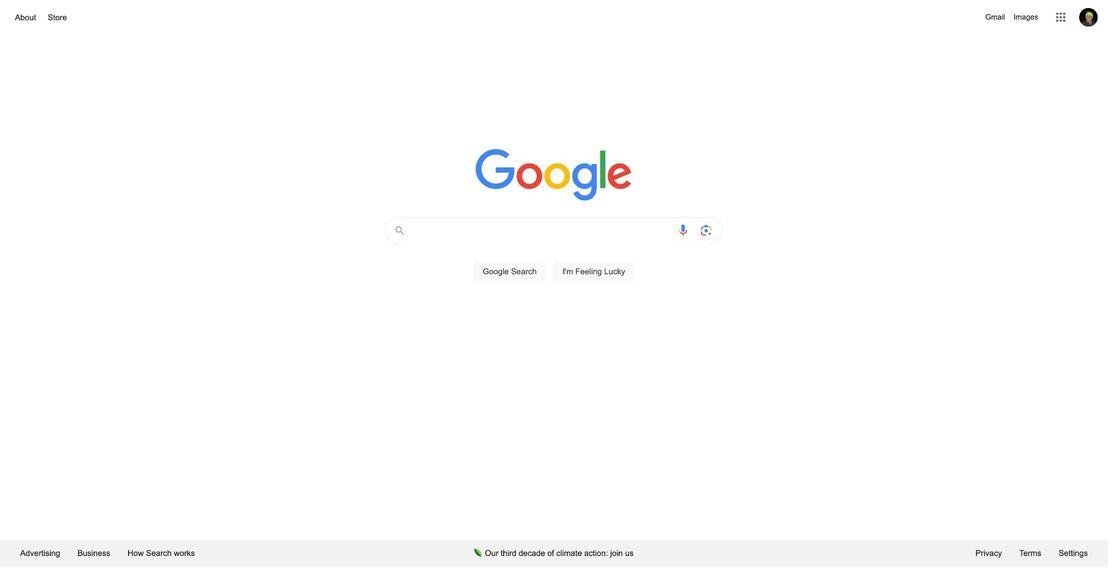Task type: locate. For each thing, give the bounding box(es) containing it.
None search field
[[12, 214, 1097, 295]]



Task type: describe. For each thing, give the bounding box(es) containing it.
search by image image
[[700, 223, 713, 237]]

google image
[[476, 149, 633, 202]]

search by voice image
[[676, 223, 690, 237]]



Task type: vqa. For each thing, say whether or not it's contained in the screenshot.
search field
yes



